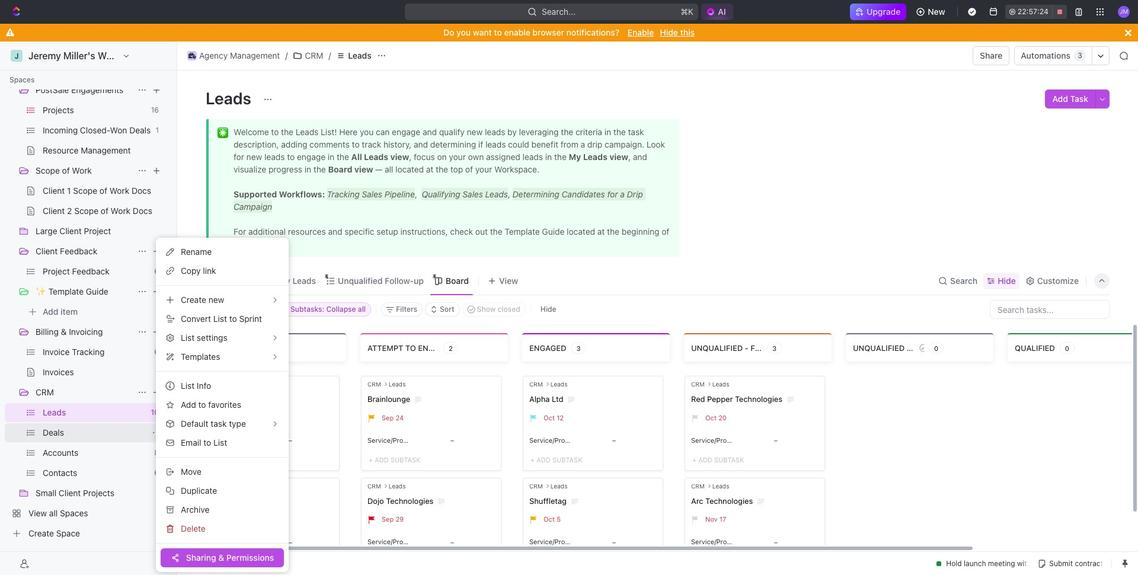 Task type: describe. For each thing, give the bounding box(es) containing it.
1 horizontal spatial hide
[[660, 27, 679, 37]]

default
[[181, 419, 209, 429]]

0 vertical spatial agency management
[[199, 50, 280, 61]]

lunar lander
[[206, 394, 253, 404]]

unqualified - archive
[[854, 343, 947, 353]]

add up shuffletag on the bottom of the page
[[537, 456, 551, 464]]

dojo
[[368, 496, 384, 506]]

unqualified for unqualified - follow-up
[[692, 343, 743, 353]]

all
[[221, 276, 231, 286]]

sharing & permissions
[[186, 553, 274, 563]]

& for invoicing
[[61, 327, 67, 337]]

to right want
[[494, 27, 502, 37]]

browser
[[533, 27, 565, 37]]

list info
[[181, 381, 211, 391]]

client feedback
[[36, 246, 97, 256]]

hide inside button
[[541, 305, 557, 314]]

leads inside 'my leads' link
[[293, 276, 316, 286]]

permissions
[[227, 553, 274, 563]]

sharing & permissions link
[[161, 549, 284, 568]]

upgrade
[[867, 7, 901, 17]]

- for follow-
[[745, 343, 749, 353]]

move link
[[161, 463, 284, 482]]

convert
[[181, 314, 211, 324]]

✨
[[36, 287, 46, 297]]

qualified
[[1016, 343, 1056, 353]]

service/product: for red pepper technologies
[[692, 436, 743, 444]]

archive
[[913, 343, 947, 353]]

up inside unqualified follow-up link
[[414, 276, 424, 286]]

business time image
[[12, 66, 21, 74]]

convert list to sprint
[[181, 314, 262, 324]]

subtask for dojo technologies
[[391, 456, 421, 464]]

3 for engaged
[[577, 344, 581, 352]]

you
[[457, 27, 471, 37]]

- for archive
[[907, 343, 911, 353]]

list inside dropdown button
[[181, 333, 195, 343]]

1 vertical spatial new
[[206, 343, 224, 353]]

engagements
[[71, 85, 124, 95]]

alpha for alpha ltd
[[530, 394, 550, 404]]

+ add subtask for arc technologies
[[693, 456, 745, 464]]

list down the create new dropdown button at the left of the page
[[213, 314, 227, 324]]

leads inside leads 'link'
[[348, 50, 372, 61]]

favorites
[[208, 400, 241, 410]]

technologies for arc technologies
[[706, 496, 753, 506]]

to for attempt to engage 2
[[406, 343, 416, 353]]

enterprise
[[228, 496, 265, 506]]

unqualified for unqualified - archive
[[854, 343, 905, 353]]

templates link
[[161, 348, 284, 367]]

crm inside sidebar navigation
[[36, 387, 54, 397]]

0 horizontal spatial agency management link
[[28, 61, 164, 79]]

22:57:24
[[1018, 7, 1049, 16]]

do you want to enable browser notifications? enable hide this
[[444, 27, 695, 37]]

unqualified - follow-up
[[692, 343, 797, 353]]

subtask for arc technologies
[[715, 456, 745, 464]]

alpha enterprise
[[206, 496, 265, 506]]

1 horizontal spatial agency management link
[[184, 49, 283, 63]]

email to list
[[181, 438, 227, 448]]

engaged
[[530, 343, 567, 353]]

all leads
[[221, 276, 257, 286]]

share button
[[973, 46, 1010, 65]]

add down email to list link
[[213, 456, 227, 464]]

this
[[681, 27, 695, 37]]

add task
[[1053, 94, 1089, 104]]

rename
[[181, 247, 212, 257]]

1 + add subtask from the left
[[207, 456, 259, 464]]

default task type
[[181, 419, 246, 429]]

leads link
[[334, 49, 375, 63]]

new lead
[[206, 343, 246, 353]]

shuffletag
[[530, 496, 567, 506]]

postsale
[[36, 85, 69, 95]]

+ add subtask for shuffletag
[[531, 456, 583, 464]]

duplicate
[[181, 486, 217, 496]]

search
[[951, 276, 978, 286]]

info
[[197, 381, 211, 391]]

create
[[181, 295, 206, 305]]

scope of work link
[[36, 161, 133, 180]]

upgrade link
[[851, 4, 907, 20]]

attempt to engage 2
[[368, 343, 453, 353]]

share
[[981, 50, 1003, 61]]

lunar
[[206, 394, 226, 404]]

copy
[[181, 266, 201, 276]]

new inside 'link'
[[209, 295, 224, 305]]

agency inside sidebar navigation
[[28, 65, 57, 75]]

enable
[[504, 27, 531, 37]]

attempt
[[368, 343, 404, 353]]

+ for shuffletag
[[531, 456, 535, 464]]

service/product: up sharing & permissions
[[206, 538, 258, 546]]

billing & invoicing
[[36, 327, 103, 337]]

template
[[49, 287, 84, 297]]

service/product: for arc technologies
[[692, 538, 743, 546]]

1 horizontal spatial agency
[[199, 50, 228, 61]]

red pepper technologies
[[692, 394, 783, 404]]

default task type link
[[161, 415, 284, 434]]

hide inside dropdown button
[[998, 276, 1017, 286]]

search button
[[935, 273, 982, 289]]

dojo technologies
[[368, 496, 434, 506]]

+ add subtask for dojo technologies
[[369, 456, 421, 464]]

list info link
[[161, 377, 284, 396]]

1 / from the left
[[285, 50, 288, 61]]

2 / from the left
[[329, 50, 331, 61]]

create new
[[181, 295, 224, 305]]

add up the arc
[[699, 456, 713, 464]]

add up the 'dojo'
[[375, 456, 389, 464]]

unqualified follow-up
[[338, 276, 424, 286]]

delete
[[181, 524, 206, 534]]

follow-
[[751, 343, 787, 353]]

create new link
[[161, 291, 284, 310]]

alpha for alpha enterprise
[[206, 496, 226, 506]]

list settings link
[[161, 329, 284, 348]]

technologies for dojo technologies
[[386, 496, 434, 506]]

follow-
[[385, 276, 414, 286]]

new button
[[912, 2, 953, 21]]

service/product: for dojo technologies
[[368, 538, 420, 546]]

my
[[279, 276, 291, 286]]

board link
[[444, 273, 469, 289]]

management inside sidebar navigation
[[59, 65, 109, 75]]

settings
[[197, 333, 228, 343]]



Task type: locate. For each thing, give the bounding box(es) containing it.
1 vertical spatial crm link
[[36, 383, 133, 402]]

1 horizontal spatial up
[[787, 343, 797, 353]]

billing & invoicing link
[[36, 323, 133, 342]]

1 horizontal spatial alpha
[[530, 394, 550, 404]]

- left follow-
[[745, 343, 749, 353]]

+ add subtask up shuffletag on the bottom of the page
[[531, 456, 583, 464]]

red
[[692, 394, 706, 404]]

0 horizontal spatial /
[[285, 50, 288, 61]]

1 vertical spatial alpha
[[206, 496, 226, 506]]

22:57:24 button
[[1006, 5, 1068, 19]]

0 vertical spatial &
[[61, 327, 67, 337]]

3 + add subtask from the left
[[531, 456, 583, 464]]

unqualified
[[692, 343, 743, 353], [854, 343, 905, 353]]

templates button
[[161, 348, 284, 367]]

0 horizontal spatial agency management
[[28, 65, 109, 75]]

& inside 'link'
[[61, 327, 67, 337]]

& right billing
[[61, 327, 67, 337]]

add to favorites
[[181, 400, 241, 410]]

1 unqualified from the left
[[692, 343, 743, 353]]

1 horizontal spatial 0
[[1066, 344, 1070, 352]]

to inside add to favorites 'link'
[[198, 400, 206, 410]]

add inside 'link'
[[181, 400, 196, 410]]

agency
[[199, 50, 228, 61], [28, 65, 57, 75]]

to down "info"
[[198, 400, 206, 410]]

service/product: down dojo technologies
[[368, 538, 420, 546]]

hide
[[660, 27, 679, 37], [998, 276, 1017, 286], [541, 305, 557, 314]]

new
[[929, 7, 946, 17]]

1 horizontal spatial agency management
[[199, 50, 280, 61]]

billing
[[36, 327, 59, 337]]

tree containing agency management
[[5, 0, 166, 543]]

1 vertical spatial management
[[59, 65, 109, 75]]

want
[[473, 27, 492, 37]]

1 + from the left
[[207, 456, 211, 464]]

new down settings
[[206, 343, 224, 353]]

1 vertical spatial agency
[[28, 65, 57, 75]]

service/product: for shuffletag
[[530, 538, 581, 546]]

list settings
[[181, 333, 228, 343]]

unqualified
[[338, 276, 383, 286]]

0 horizontal spatial hide
[[541, 305, 557, 314]]

+
[[207, 456, 211, 464], [369, 456, 373, 464], [531, 456, 535, 464], [693, 456, 697, 464]]

+ add subtask up dojo technologies
[[369, 456, 421, 464]]

0 horizontal spatial unqualified
[[692, 343, 743, 353]]

to right email at the bottom
[[204, 438, 211, 448]]

new up convert list to sprint
[[209, 295, 224, 305]]

- left archive
[[907, 343, 911, 353]]

1 - from the left
[[745, 343, 749, 353]]

0 horizontal spatial 3
[[577, 344, 581, 352]]

service/product: down brainlounge
[[368, 436, 420, 444]]

0
[[935, 344, 939, 352], [1066, 344, 1070, 352]]

engage
[[418, 343, 450, 353]]

0 horizontal spatial alpha
[[206, 496, 226, 506]]

default task type button
[[161, 415, 284, 434]]

service/product: down shuffletag on the bottom of the page
[[530, 538, 581, 546]]

arc technologies
[[692, 496, 753, 506]]

+ up the arc
[[693, 456, 697, 464]]

2 + add subtask from the left
[[369, 456, 421, 464]]

+ up shuffletag on the bottom of the page
[[531, 456, 535, 464]]

+ up the 'dojo'
[[369, 456, 373, 464]]

archive link
[[161, 501, 284, 520]]

list inside 'link'
[[181, 381, 195, 391]]

list left "info"
[[181, 381, 195, 391]]

agency right business time image at top left
[[199, 50, 228, 61]]

3 subtask from the left
[[553, 456, 583, 464]]

to for email to list
[[204, 438, 211, 448]]

service/product: down "type"
[[206, 436, 258, 444]]

add up "default"
[[181, 400, 196, 410]]

1 0 from the left
[[935, 344, 939, 352]]

work
[[72, 165, 92, 176]]

business time image
[[188, 53, 196, 59]]

1 horizontal spatial -
[[907, 343, 911, 353]]

1 horizontal spatial &
[[218, 553, 224, 563]]

hide left this
[[660, 27, 679, 37]]

alpha left ltd
[[530, 394, 550, 404]]

2 0 from the left
[[1066, 344, 1070, 352]]

&
[[61, 327, 67, 337], [218, 553, 224, 563]]

list settings button
[[161, 329, 284, 348]]

0 horizontal spatial -
[[745, 343, 749, 353]]

alpha down "duplicate"
[[206, 496, 226, 506]]

sharing
[[186, 553, 216, 563]]

hide right search
[[998, 276, 1017, 286]]

2 vertical spatial hide
[[541, 305, 557, 314]]

email to list link
[[161, 434, 284, 453]]

to left sprint
[[229, 314, 237, 324]]

brainlounge
[[368, 394, 411, 404]]

board
[[446, 276, 469, 286]]

service/product: down ltd
[[530, 436, 581, 444]]

sidebar navigation
[[0, 0, 177, 575]]

move
[[181, 467, 202, 477]]

technologies right the arc
[[706, 496, 753, 506]]

postsale engagements
[[36, 85, 124, 95]]

subtask down email to list link
[[229, 456, 259, 464]]

spaces
[[9, 75, 35, 84]]

+ add subtask down email to list link
[[207, 456, 259, 464]]

client feedback link
[[36, 242, 133, 261]]

hide button
[[536, 303, 561, 317]]

service/product: down pepper
[[692, 436, 743, 444]]

archive
[[181, 505, 210, 515]]

leads inside the all leads link
[[233, 276, 257, 286]]

to
[[494, 27, 502, 37], [229, 314, 237, 324], [406, 343, 416, 353], [198, 400, 206, 410], [204, 438, 211, 448]]

to left engage
[[406, 343, 416, 353]]

1 horizontal spatial unqualified
[[854, 343, 905, 353]]

subtask up shuffletag on the bottom of the page
[[553, 456, 583, 464]]

notifications?
[[567, 27, 620, 37]]

0 vertical spatial up
[[414, 276, 424, 286]]

scope of work
[[36, 165, 92, 176]]

type
[[229, 419, 246, 429]]

invoicing
[[69, 327, 103, 337]]

1 vertical spatial up
[[787, 343, 797, 353]]

service/product: for brainlounge
[[368, 436, 420, 444]]

sprint
[[239, 314, 262, 324]]

alpha ltd
[[530, 394, 564, 404]]

1 horizontal spatial /
[[329, 50, 331, 61]]

add to favorites link
[[161, 396, 284, 415]]

2
[[449, 344, 453, 352]]

2 unqualified from the left
[[854, 343, 905, 353]]

✨ template guide
[[36, 287, 108, 297]]

+ add subtask up the arc technologies
[[693, 456, 745, 464]]

1 vertical spatial &
[[218, 553, 224, 563]]

do
[[444, 27, 455, 37]]

1 vertical spatial agency management
[[28, 65, 109, 75]]

rename link
[[161, 243, 284, 262]]

feedback
[[60, 246, 97, 256]]

4 subtask from the left
[[715, 456, 745, 464]]

to for add to favorites
[[198, 400, 206, 410]]

4 + from the left
[[693, 456, 697, 464]]

1 vertical spatial hide
[[998, 276, 1017, 286]]

technologies right the 'dojo'
[[386, 496, 434, 506]]

subtask up dojo technologies
[[391, 456, 421, 464]]

4 + add subtask from the left
[[693, 456, 745, 464]]

service/product: for alpha ltd
[[530, 436, 581, 444]]

2 - from the left
[[907, 343, 911, 353]]

arc
[[692, 496, 704, 506]]

+ add subtask
[[207, 456, 259, 464], [369, 456, 421, 464], [531, 456, 583, 464], [693, 456, 745, 464]]

✨ template guide link
[[36, 282, 133, 301]]

0 vertical spatial hide
[[660, 27, 679, 37]]

automations
[[1022, 50, 1071, 61]]

unqualified follow-up link
[[336, 273, 424, 289]]

agency management up postsale engagements
[[28, 65, 109, 75]]

hide up the engaged
[[541, 305, 557, 314]]

customize
[[1038, 276, 1080, 286]]

customize button
[[1023, 273, 1083, 289]]

guide
[[86, 287, 108, 297]]

to inside convert list to sprint link
[[229, 314, 237, 324]]

tree inside sidebar navigation
[[5, 0, 166, 543]]

to inside email to list link
[[204, 438, 211, 448]]

1 subtask from the left
[[229, 456, 259, 464]]

enable
[[628, 27, 654, 37]]

agency management link
[[184, 49, 283, 63], [28, 61, 164, 79]]

0 horizontal spatial 0
[[935, 344, 939, 352]]

unqualified left archive
[[854, 343, 905, 353]]

3 for unqualified - follow-up
[[773, 344, 777, 352]]

0 horizontal spatial crm link
[[36, 383, 133, 402]]

agency management right business time image at top left
[[199, 50, 280, 61]]

& for permissions
[[218, 553, 224, 563]]

of
[[62, 165, 70, 176]]

subtask
[[229, 456, 259, 464], [391, 456, 421, 464], [553, 456, 583, 464], [715, 456, 745, 464]]

0 vertical spatial agency
[[199, 50, 228, 61]]

lead
[[226, 343, 246, 353]]

templates
[[181, 352, 220, 362]]

0 vertical spatial alpha
[[530, 394, 550, 404]]

agency management inside sidebar navigation
[[28, 65, 109, 75]]

0 horizontal spatial management
[[59, 65, 109, 75]]

ltd
[[552, 394, 564, 404]]

-
[[745, 343, 749, 353], [907, 343, 911, 353]]

1 horizontal spatial management
[[230, 50, 280, 61]]

convert list to sprint link
[[161, 310, 284, 329]]

subtask up the arc technologies
[[715, 456, 745, 464]]

0 horizontal spatial &
[[61, 327, 67, 337]]

task
[[1071, 94, 1089, 104]]

1 horizontal spatial 3
[[773, 344, 777, 352]]

lander
[[228, 394, 253, 404]]

1 horizontal spatial crm link
[[290, 49, 326, 63]]

+ down email to list
[[207, 456, 211, 464]]

0 horizontal spatial agency
[[28, 65, 57, 75]]

tree
[[5, 0, 166, 543]]

list down default task type dropdown button
[[214, 438, 227, 448]]

2 horizontal spatial hide
[[998, 276, 1017, 286]]

postsale engagements link
[[36, 81, 133, 100]]

technologies right pepper
[[736, 394, 783, 404]]

3 for automations
[[1078, 51, 1083, 60]]

unqualified left follow-
[[692, 343, 743, 353]]

Search tasks... text field
[[991, 301, 1110, 319]]

0 horizontal spatial up
[[414, 276, 424, 286]]

+ for dojo technologies
[[369, 456, 373, 464]]

crm link
[[290, 49, 326, 63], [36, 383, 133, 402]]

list down convert on the bottom of page
[[181, 333, 195, 343]]

management
[[230, 50, 280, 61], [59, 65, 109, 75]]

subtask for shuffletag
[[553, 456, 583, 464]]

0 vertical spatial management
[[230, 50, 280, 61]]

2 subtask from the left
[[391, 456, 421, 464]]

0 vertical spatial new
[[209, 295, 224, 305]]

add left task
[[1053, 94, 1069, 104]]

duplicate link
[[161, 482, 284, 501]]

2 + from the left
[[369, 456, 373, 464]]

agency management
[[199, 50, 280, 61], [28, 65, 109, 75]]

service/product: down the arc technologies
[[692, 538, 743, 546]]

task
[[211, 419, 227, 429]]

+ for arc technologies
[[693, 456, 697, 464]]

agency up postsale
[[28, 65, 57, 75]]

& right sharing
[[218, 553, 224, 563]]

add inside button
[[1053, 94, 1069, 104]]

3 + from the left
[[531, 456, 535, 464]]

2 horizontal spatial 3
[[1078, 51, 1083, 60]]

0 vertical spatial crm link
[[290, 49, 326, 63]]



Task type: vqa. For each thing, say whether or not it's contained in the screenshot.
team space
no



